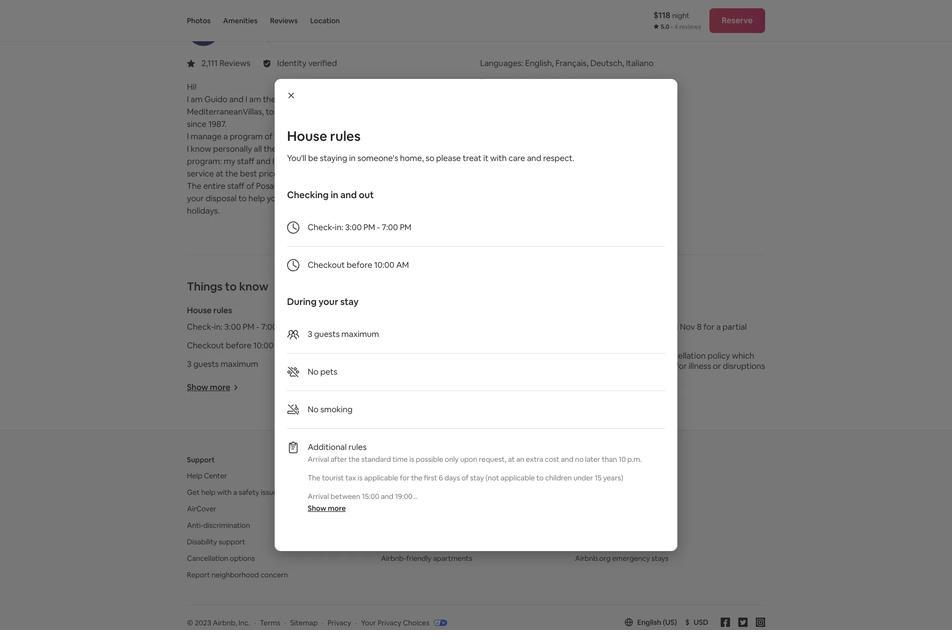 Task type: describe. For each thing, give the bounding box(es) containing it.
the inside hi! i am guido and i am the general manager of posarellivillas and mediterraneanvillas, tour operator and property manager since 1987. i manage a program of over 300 properties all listed on airbnb. i know personally all the owners and the houses in our program: my staff and i work constantly to offer a quality service at the best prices on the market. the entire staff of posarellivillas and mediterraneanvillas is at your disposal to help you find the most suitable home for your holidays.
[[187, 181, 202, 192]]

0 horizontal spatial per
[[361, 576, 372, 585]]

response
[[480, 76, 517, 87]]

the right find
[[299, 193, 312, 204]]

if
[[627, 361, 632, 372]]

on inside cancel before 12:00 pm on nov 8 for a partial refund.
[[669, 322, 678, 333]]

1 vertical spatial checkout before 10:00 am
[[187, 340, 288, 351]]

15
[[595, 474, 602, 483]]

babycot
[[308, 585, 335, 595]]

300
[[293, 131, 308, 142]]

care
[[509, 153, 525, 164]]

19.
[[647, 371, 657, 382]]

you inside hi! i am guido and i am the general manager of posarellivillas and mediterraneanvillas, tour operator and property manager since 1987. i manage a program of over 300 properties all listed on airbnb. i know personally all the owners and the houses in our program: my staff and i work constantly to offer a quality service at the best prices on the market. the entire staff of posarellivillas and mediterraneanvillas is at your disposal to help you find the most suitable home for your holidays.
[[267, 193, 281, 204]]

airbnb.org
[[575, 554, 611, 563]]

i left work
[[272, 156, 274, 167]]

communicate
[[529, 168, 569, 176]]

your up holidays.
[[187, 193, 204, 204]]

day
[[374, 576, 386, 585]]

of inside to protect your payment, never transfer money or communicate outside of the airbnb website or app.
[[593, 168, 599, 176]]

2 vertical spatial is
[[358, 474, 363, 483]]

12:00
[[634, 322, 654, 333]]

1
[[360, 520, 363, 530]]

2023
[[195, 619, 211, 628]]

from
[[343, 520, 359, 530]]

disability
[[187, 538, 217, 547]]

show inside button
[[308, 504, 326, 514]]

am inside house rules dialog
[[396, 260, 409, 271]]

mediterraneanvillas,
[[187, 106, 264, 117]]

and left no
[[561, 455, 574, 465]]

1 vertical spatial checkout
[[187, 340, 224, 351]]

later
[[585, 455, 600, 465]]

and up "constantly"
[[308, 144, 322, 154]]

1 vertical spatial request):
[[349, 585, 379, 595]]

to left children
[[537, 474, 544, 483]]

7:00 inside house rules dialog
[[382, 222, 398, 233]]

or right money
[[522, 168, 528, 176]]

the down the you'll
[[295, 168, 308, 179]]

2016
[[299, 34, 314, 43]]

0 horizontal spatial tax
[[332, 613, 343, 623]]

hosted
[[228, 15, 268, 30]]

help
[[187, 472, 202, 481]]

on up our
[[384, 131, 393, 142]]

1 horizontal spatial manager
[[371, 106, 405, 117]]

2 horizontal spatial per
[[431, 604, 443, 613]]

0 vertical spatial at
[[216, 168, 224, 179]]

1 vertical spatial 7:00
[[261, 322, 277, 333]]

in right staying on the left of page
[[349, 153, 356, 164]]

of down best
[[246, 181, 254, 192]]

concern
[[261, 571, 288, 580]]

0 vertical spatial 10:00
[[374, 260, 395, 271]]

hosting
[[381, 456, 408, 465]]

personally
[[213, 144, 252, 154]]

the up tour
[[263, 94, 276, 105]]

refundable
[[308, 567, 346, 576]]

work
[[276, 156, 295, 167]]

in right included
[[352, 548, 358, 558]]

after
[[331, 455, 347, 465]]

the inside additional rules arrival after the standard time is possible only upon request, at an extra cost and no later than 10 p.m. the tourist tax is applicable for the first 6 days of stay (not applicable to children under 15 years) arrival between 15:00 and 19:00 departure between 08:00 and 10:00 pool open from 1 april to 31 october to be paid on the spot not included in the rental price: extra bed (on request): 100.00€ refundable security deposit in cash (mandatory): 150.00€ heating: 18.00€ per day babycot (on request): 50.00€ late arrival: 25.00€ washing machine (on request): 4.00€ per usage tourist tax (mandatory): 2.00€ per p
[[308, 474, 321, 483]]

know inside hi! i am guido and i am the general manager of posarellivillas and mediterraneanvillas, tour operator and property manager since 1987. i manage a program of over 300 properties all listed on airbnb. i know personally all the owners and the houses in our program: my staff and i work constantly to offer a quality service at the best prices on the market. the entire staff of posarellivillas and mediterraneanvillas is at your disposal to help you find the most suitable home for your holidays.
[[191, 144, 211, 154]]

bed
[[327, 558, 340, 567]]

checking
[[287, 189, 329, 201]]

0 vertical spatial posarellivillas
[[354, 94, 404, 105]]

home,
[[400, 153, 424, 164]]

identity
[[277, 58, 307, 69]]

prices
[[259, 168, 282, 179]]

heating:
[[308, 576, 336, 585]]

entire
[[203, 181, 226, 192]]

3 guests maximum inside house rules dialog
[[308, 329, 379, 340]]

usd
[[694, 618, 709, 628]]

and up most
[[308, 181, 323, 192]]

owners
[[278, 144, 306, 154]]

or for review
[[713, 361, 721, 372]]

© 2023 airbnb, inc.
[[187, 619, 250, 628]]

refund.
[[578, 332, 605, 343]]

1 vertical spatial at
[[409, 181, 417, 192]]

first
[[424, 474, 437, 483]]

aircover link
[[187, 505, 216, 514]]

$ usd
[[685, 618, 709, 628]]

inc.
[[239, 619, 250, 628]]

out
[[359, 189, 374, 201]]

and left out
[[340, 189, 357, 201]]

reviews
[[680, 23, 701, 31]]

aircover for hosts link
[[381, 488, 443, 497]]

10:00 inside additional rules arrival after the standard time is possible only upon request, at an extra cost and no later than 10 p.m. the tourist tax is applicable for the first 6 days of stay (not applicable to children under 15 years) arrival between 15:00 and 19:00 departure between 08:00 and 10:00 pool open from 1 april to 31 october to be paid on the spot not included in the rental price: extra bed (on request): 100.00€ refundable security deposit in cash (mandatory): 150.00€ heating: 18.00€ per day babycot (on request): 50.00€ late arrival: 25.00€ washing machine (on request): 4.00€ per usage tourist tax (mandatory): 2.00€ per p
[[410, 502, 428, 511]]

report neighborhood concern
[[187, 571, 288, 580]]

0 vertical spatial (on
[[341, 558, 352, 567]]

get help with a safety issue link
[[187, 488, 277, 497]]

hi! i am guido and i am the general manager of posarellivillas and mediterraneanvillas, tour operator and property manager since 1987. i manage a program of over 300 properties all listed on airbnb. i know personally all the owners and the houses in our program: my staff and i work constantly to offer a quality service at the best prices on the market. the entire staff of posarellivillas and mediterraneanvillas is at your disposal to help you find the most suitable home for your holidays.
[[187, 82, 423, 216]]

0 horizontal spatial in:
[[214, 322, 223, 333]]

to inside additional rules arrival after the standard time is possible only upon request, at an extra cost and no later than 10 p.m. the tourist tax is applicable for the first 6 days of stay (not applicable to children under 15 years) arrival between 15:00 and 19:00 departure between 08:00 and 10:00 pool open from 1 april to 31 october to be paid on the spot not included in the rental price: extra bed (on request): 100.00€ refundable security deposit in cash (mandatory): 150.00€ heating: 18.00€ per day babycot (on request): 50.00€ late arrival: 25.00€ washing machine (on request): 4.00€ per usage tourist tax (mandatory): 2.00€ per p
[[308, 539, 316, 548]]

tourist
[[308, 613, 331, 623]]

aircover for aircover for hosts
[[381, 488, 411, 497]]

1 vertical spatial am
[[275, 340, 288, 351]]

at inside additional rules arrival after the standard time is possible only upon request, at an extra cost and no later than 10 p.m. the tourist tax is applicable for the first 6 days of stay (not applicable to children under 15 years) arrival between 15:00 and 19:00 departure between 08:00 and 10:00 pool open from 1 april to 31 october to be paid on the spot not included in the rental price: extra bed (on request): 100.00€ refundable security deposit in cash (mandatory): 150.00€ heating: 18.00€ per day babycot (on request): 50.00€ late arrival: 25.00€ washing machine (on request): 4.00€ per usage tourist tax (mandatory): 2.00€ per p
[[508, 455, 515, 465]]

and up prices
[[256, 156, 271, 167]]

1 vertical spatial 3 guests maximum
[[187, 359, 258, 370]]

deposit
[[376, 567, 401, 576]]

standard
[[361, 455, 391, 465]]

to protect your payment, never transfer money or communicate outside of the airbnb website or app.
[[501, 160, 630, 184]]

is inside hi! i am guido and i am the general manager of posarellivillas and mediterraneanvillas, tour operator and property manager since 1987. i manage a program of over 300 properties all listed on airbnb. i know personally all the owners and the houses in our program: my staff and i work constantly to offer a quality service at the best prices on the market. the entire staff of posarellivillas and mediterraneanvillas is at your disposal to help you find the most suitable home for your holidays.
[[401, 181, 407, 192]]

upon
[[460, 455, 478, 465]]

1 vertical spatial know
[[239, 279, 268, 294]]

the down over
[[264, 144, 277, 154]]

5.0
[[661, 23, 670, 31]]

1 vertical spatial 10:00
[[253, 340, 274, 351]]

0 horizontal spatial check-in: 3:00 pm - 7:00 pm
[[187, 322, 291, 333]]

2 arrival from the top
[[308, 492, 329, 502]]

navigate to instagram image
[[756, 618, 765, 628]]

for inside 'review the host's full cancellation policy which applies even if you cancel for illness or disruptions caused by covid-19.'
[[676, 361, 687, 372]]

1 applicable from the left
[[364, 474, 398, 483]]

location
[[310, 16, 340, 25]]

for inside additional rules arrival after the standard time is possible only upon request, at an extra cost and no later than 10 p.m. the tourist tax is applicable for the first 6 days of stay (not applicable to children under 15 years) arrival between 15:00 and 19:00 departure between 08:00 and 10:00 pool open from 1 april to 31 october to be paid on the spot not included in the rental price: extra bed (on request): 100.00€ refundable security deposit in cash (mandatory): 150.00€ heating: 18.00€ per day babycot (on request): 50.00€ late arrival: 25.00€ washing machine (on request): 4.00€ per usage tourist tax (mandatory): 2.00€ per p
[[400, 474, 410, 483]]

for left hosts
[[412, 488, 422, 497]]

1 vertical spatial is
[[410, 455, 414, 465]]

in: inside house rules dialog
[[335, 222, 343, 233]]

in inside hi! i am guido and i am the general manager of posarellivillas and mediterraneanvillas, tour operator and property manager since 1987. i manage a program of over 300 properties all listed on airbnb. i know personally all the owners and the houses in our program: my staff and i work constantly to offer a quality service at the best prices on the market. the entire staff of posarellivillas and mediterraneanvillas is at your disposal to help you find the most suitable home for your holidays.
[[367, 144, 374, 154]]

to inside to protect your payment, never transfer money or communicate outside of the airbnb website or app.
[[501, 160, 508, 168]]

aircover for the aircover link
[[187, 505, 216, 514]]

3 inside house rules dialog
[[308, 329, 312, 340]]

19:00
[[395, 492, 413, 502]]

1 horizontal spatial per
[[409, 613, 421, 623]]

0 horizontal spatial stay
[[340, 296, 359, 308]]

2 vertical spatial request):
[[380, 604, 409, 613]]

and down the aircover for hosts
[[396, 502, 408, 511]]

covid-
[[618, 371, 647, 382]]

since
[[187, 119, 207, 130]]

the left the spot
[[354, 539, 365, 548]]

caused
[[578, 371, 605, 382]]

the inside 'review the host's full cancellation policy which applies even if you cancel for illness or disruptions caused by covid-19.'
[[607, 351, 620, 362]]

$118 night
[[654, 10, 690, 21]]

extra
[[526, 455, 543, 465]]

1 horizontal spatial home
[[422, 472, 441, 481]]

1 vertical spatial (on
[[337, 585, 348, 595]]

100.00€
[[385, 558, 411, 567]]

with inside house rules dialog
[[490, 153, 507, 164]]

i down hi!
[[187, 94, 189, 105]]

market.
[[310, 168, 339, 179]]

which
[[732, 351, 755, 362]]

no for no pets
[[308, 367, 319, 378]]

report
[[187, 571, 210, 580]]

check- inside house rules dialog
[[308, 222, 335, 233]]

0 horizontal spatial (mandatory):
[[344, 613, 387, 623]]

a up personally
[[224, 131, 228, 142]]

to left offer
[[339, 156, 347, 167]]

p.m.
[[628, 455, 642, 465]]

and right 15:00
[[381, 492, 394, 502]]

(not
[[486, 474, 499, 483]]

for inside cancel before 12:00 pm on nov 8 for a partial refund.
[[704, 322, 715, 333]]

0 vertical spatial staff
[[237, 156, 255, 167]]

house rules for be
[[287, 128, 361, 145]]

of left over
[[265, 131, 273, 142]]

1 vertical spatial check-
[[187, 322, 214, 333]]

0 vertical spatial show more
[[187, 382, 231, 393]]

the down my
[[225, 168, 238, 179]]

no for no smoking
[[308, 405, 319, 416]]

years)
[[603, 474, 623, 483]]

tour
[[266, 106, 282, 117]]

1 horizontal spatial all
[[351, 131, 359, 142]]

to left 31
[[382, 520, 389, 530]]

1 vertical spatial -
[[256, 322, 259, 333]]

1 vertical spatial posarellivillas
[[256, 181, 307, 192]]

nov
[[680, 322, 695, 333]]

your up the aircover for hosts
[[405, 472, 420, 481]]

a left safety on the left bottom of page
[[233, 488, 237, 497]]

1 vertical spatial maximum
[[221, 359, 258, 370]]

options
[[230, 554, 255, 563]]

late
[[308, 595, 322, 604]]

1 privacy from the left
[[328, 619, 351, 628]]

10
[[619, 455, 626, 465]]

house rules for in:
[[187, 305, 232, 316]]

you'll be staying in someone's home, so please treat it with care and respect.
[[287, 153, 575, 164]]

the left first
[[411, 474, 422, 483]]

on down work
[[284, 168, 294, 179]]

children
[[545, 474, 572, 483]]

request,
[[479, 455, 507, 465]]

0 horizontal spatial :
[[522, 58, 524, 69]]

manage
[[191, 131, 222, 142]]

0 vertical spatial manager
[[308, 94, 342, 105]]

airbnb for airbnb
[[575, 456, 599, 465]]

1 vertical spatial 3
[[187, 359, 192, 370]]

things to know
[[187, 279, 268, 294]]

pool
[[308, 520, 322, 530]]

before inside cancel before 12:00 pm on nov 8 for a partial refund.
[[606, 322, 632, 333]]

rules for 3:00
[[213, 305, 232, 316]]

hosted by posarelli villas joined in september 2016
[[228, 15, 360, 43]]

2 vertical spatial (on
[[367, 604, 378, 613]]

suitable
[[335, 193, 365, 204]]

to right disposal on the left of page
[[239, 193, 247, 204]]

cancellation options link
[[187, 554, 255, 563]]

house for you'll
[[287, 128, 327, 145]]

reserve button
[[710, 8, 765, 33]]

help inside hi! i am guido and i am the general manager of posarellivillas and mediterraneanvillas, tour operator and property manager since 1987. i manage a program of over 300 properties all listed on airbnb. i know personally all the owners and the houses in our program: my staff and i work constantly to offer a quality service at the best prices on the market. the entire staff of posarellivillas and mediterraneanvillas is at your disposal to help you find the most suitable home for your holidays.
[[249, 193, 265, 204]]

the left rental
[[359, 548, 370, 558]]

be inside additional rules arrival after the standard time is possible only upon request, at an extra cost and no later than 10 p.m. the tourist tax is applicable for the first 6 days of stay (not applicable to children under 15 years) arrival between 15:00 and 19:00 departure between 08:00 and 10:00 pool open from 1 april to 31 october to be paid on the spot not included in the rental price: extra bed (on request): 100.00€ refundable security deposit in cash (mandatory): 150.00€ heating: 18.00€ per day babycot (on request): 50.00€ late arrival: 25.00€ washing machine (on request): 4.00€ per usage tourist tax (mandatory): 2.00€ per p
[[318, 539, 326, 548]]

help center link
[[187, 472, 227, 481]]

to right things on the top of the page
[[225, 279, 237, 294]]

0 vertical spatial request):
[[354, 558, 383, 567]]

rules inside additional rules arrival after the standard time is possible only upon request, at an extra cost and no later than 10 p.m. the tourist tax is applicable for the first 6 days of stay (not applicable to children under 15 years) arrival between 15:00 and 19:00 departure between 08:00 and 10:00 pool open from 1 april to 31 october to be paid on the spot not included in the rental price: extra bed (on request): 100.00€ refundable security deposit in cash (mandatory): 150.00€ heating: 18.00€ per day babycot (on request): 50.00€ late arrival: 25.00€ washing machine (on request): 4.00€ per usage tourist tax (mandatory): 2.00€ per p
[[349, 442, 367, 453]]

or for to
[[525, 176, 531, 184]]

1 vertical spatial reviews
[[220, 58, 250, 69]]



Task type: locate. For each thing, give the bounding box(es) containing it.
between down tourist
[[331, 492, 360, 502]]

help
[[249, 193, 265, 204], [201, 488, 216, 497]]

stay inside additional rules arrival after the standard time is possible only upon request, at an extra cost and no later than 10 p.m. the tourist tax is applicable for the first 6 days of stay (not applicable to children under 15 years) arrival between 15:00 and 19:00 departure between 08:00 and 10:00 pool open from 1 april to 31 october to be paid on the spot not included in the rental price: extra bed (on request): 100.00€ refundable security deposit in cash (mandatory): 150.00€ heating: 18.00€ per day babycot (on request): 50.00€ late arrival: 25.00€ washing machine (on request): 4.00€ per usage tourist tax (mandatory): 2.00€ per p
[[470, 474, 484, 483]]

i up program:
[[187, 144, 189, 154]]

1 horizontal spatial :
[[534, 76, 536, 87]]

house rules inside dialog
[[287, 128, 361, 145]]

cancel
[[578, 322, 604, 333]]

1 horizontal spatial 3:00
[[345, 222, 362, 233]]

house rules dialog
[[275, 79, 678, 631]]

show more button inside house rules dialog
[[308, 504, 346, 514]]

1 horizontal spatial you
[[634, 361, 648, 372]]

between up 1
[[344, 502, 374, 511]]

1 am from the left
[[191, 94, 203, 105]]

0 horizontal spatial show more button
[[187, 382, 239, 393]]

you left find
[[267, 193, 281, 204]]

checking in and out
[[287, 189, 374, 201]]

of right days
[[462, 474, 469, 483]]

1 horizontal spatial checkout
[[308, 260, 345, 271]]

applicable down an
[[501, 474, 535, 483]]

no pets
[[308, 367, 338, 378]]

0 horizontal spatial all
[[254, 144, 262, 154]]

25.00€
[[348, 595, 371, 604]]

usage
[[444, 604, 464, 613]]

your inside to protect your payment, never transfer money or communicate outside of the airbnb website or app.
[[532, 160, 545, 168]]

the right after
[[349, 455, 360, 465]]

posarellivillas up 'property'
[[354, 94, 404, 105]]

request): up your privacy choices
[[380, 604, 409, 613]]

guido
[[204, 94, 228, 105]]

1 vertical spatial all
[[254, 144, 262, 154]]

posarellivillas
[[354, 94, 404, 105], [256, 181, 307, 192]]

a right offer
[[369, 156, 373, 167]]

2 no from the top
[[308, 405, 319, 416]]

reviews right 2,111
[[220, 58, 250, 69]]

1 horizontal spatial house
[[287, 128, 327, 145]]

and up mediterraneanvillas,
[[229, 94, 244, 105]]

center
[[204, 472, 227, 481]]

1 horizontal spatial more
[[328, 504, 346, 514]]

0 vertical spatial -
[[377, 222, 380, 233]]

no smoking
[[308, 405, 353, 416]]

airbnb inside to protect your payment, never transfer money or communicate outside of the airbnb website or app.
[[611, 168, 630, 176]]

3:00 down suitable
[[345, 222, 362, 233]]

(mandatory): down 25.00€
[[344, 613, 387, 623]]

airbnb your home
[[381, 472, 441, 481]]

staying
[[320, 153, 347, 164]]

in right the joined
[[252, 34, 258, 43]]

of inside additional rules arrival after the standard time is possible only upon request, at an extra cost and no later than 10 p.m. the tourist tax is applicable for the first 6 days of stay (not applicable to children under 15 years) arrival between 15:00 and 19:00 departure between 08:00 and 10:00 pool open from 1 april to 31 october to be paid on the spot not included in the rental price: extra bed (on request): 100.00€ refundable security deposit in cash (mandatory): 150.00€ heating: 18.00€ per day babycot (on request): 50.00€ late arrival: 25.00€ washing machine (on request): 4.00€ per usage tourist tax (mandatory): 2.00€ per p
[[462, 474, 469, 483]]

1 horizontal spatial check-
[[308, 222, 335, 233]]

privacy down machine
[[328, 619, 351, 628]]

arrival down tourist
[[308, 492, 329, 502]]

the right never
[[600, 168, 610, 176]]

price:
[[393, 548, 411, 558]]

for right out
[[390, 193, 401, 204]]

in
[[252, 34, 258, 43], [367, 144, 374, 154], [349, 153, 356, 164], [331, 189, 338, 201], [352, 548, 358, 558], [403, 567, 408, 576]]

airbnb for airbnb your home
[[381, 472, 404, 481]]

1 vertical spatial rules
[[213, 305, 232, 316]]

0 horizontal spatial -
[[256, 322, 259, 333]]

a
[[224, 131, 228, 142], [369, 156, 373, 167], [717, 322, 721, 333], [233, 488, 237, 497]]

6
[[439, 474, 443, 483]]

with down center
[[217, 488, 232, 497]]

illness
[[689, 361, 711, 372]]

and right care on the top of the page
[[527, 153, 542, 164]]

by inside 'review the host's full cancellation policy which applies even if you cancel for illness or disruptions caused by covid-19.'
[[607, 371, 617, 382]]

help right "get"
[[201, 488, 216, 497]]

checkout before 10:00 am inside house rules dialog
[[308, 260, 409, 271]]

0 horizontal spatial maximum
[[221, 359, 258, 370]]

more inside house rules dialog
[[328, 504, 346, 514]]

0 horizontal spatial 7:00
[[261, 322, 277, 333]]

in left 'cash'
[[403, 567, 408, 576]]

anti-
[[187, 521, 203, 530]]

1 vertical spatial airbnb
[[575, 456, 599, 465]]

1 horizontal spatial before
[[347, 260, 372, 271]]

all up the houses
[[351, 131, 359, 142]]

on right paid
[[344, 539, 352, 548]]

home inside hi! i am guido and i am the general manager of posarellivillas and mediterraneanvillas, tour operator and property manager since 1987. i manage a program of over 300 properties all listed on airbnb. i know personally all the owners and the houses in our program: my staff and i work constantly to offer a quality service at the best prices on the market. the entire staff of posarellivillas and mediterraneanvillas is at your disposal to help you find the most suitable home for your holidays.
[[367, 193, 389, 204]]

1 vertical spatial with
[[217, 488, 232, 497]]

0 horizontal spatial help
[[201, 488, 216, 497]]

1 horizontal spatial show
[[308, 504, 326, 514]]

1 vertical spatial staff
[[227, 181, 245, 192]]

checkout
[[308, 260, 345, 271], [187, 340, 224, 351]]

your down home,
[[403, 193, 420, 204]]

0 vertical spatial know
[[191, 144, 211, 154]]

house
[[287, 128, 327, 145], [187, 305, 212, 316]]

i
[[187, 94, 189, 105], [245, 94, 247, 105], [187, 131, 189, 142], [187, 144, 189, 154], [272, 156, 274, 167]]

checkout before 10:00 am
[[308, 260, 409, 271], [187, 340, 288, 351]]

1 horizontal spatial posarellivillas
[[354, 94, 404, 105]]

0 horizontal spatial checkout
[[187, 340, 224, 351]]

of up 'property'
[[344, 94, 352, 105]]

1 vertical spatial :
[[534, 76, 536, 87]]

0 horizontal spatial am
[[275, 340, 288, 351]]

languages : english, français, deutsch, italiano
[[480, 58, 654, 69]]

privacy
[[328, 619, 351, 628], [378, 619, 401, 628]]

on
[[384, 131, 393, 142], [284, 168, 294, 179], [669, 322, 678, 333], [344, 539, 352, 548]]

in inside hosted by posarelli villas joined in september 2016
[[252, 34, 258, 43]]

home down possible
[[422, 472, 441, 481]]

per left day
[[361, 576, 372, 585]]

navigate to twitter image
[[739, 618, 748, 628]]

your right during in the left of the page
[[319, 296, 338, 308]]

and up properties
[[319, 106, 333, 117]]

to left care on the top of the page
[[501, 160, 508, 168]]

1 horizontal spatial 7:00
[[382, 222, 398, 233]]

0 vertical spatial home
[[367, 193, 389, 204]]

the inside to protect your payment, never transfer money or communicate outside of the airbnb website or app.
[[600, 168, 610, 176]]

0 vertical spatial (mandatory):
[[427, 567, 470, 576]]

website
[[501, 176, 523, 184]]

is up 15:00
[[358, 474, 363, 483]]

before inside house rules dialog
[[347, 260, 372, 271]]

am
[[191, 94, 203, 105], [249, 94, 261, 105]]

neighborhood
[[212, 571, 259, 580]]

cost
[[545, 455, 560, 465]]

disability support link
[[187, 538, 245, 547]]

the left tourist
[[308, 474, 321, 483]]

check-in: 3:00 pm - 7:00 pm down things to know
[[187, 322, 291, 333]]

properties
[[310, 131, 350, 142]]

an
[[517, 455, 525, 465]]

2 vertical spatial rules
[[349, 442, 367, 453]]

2 am from the left
[[249, 94, 261, 105]]

request): down the spot
[[354, 558, 383, 567]]

home down the mediterraneanvillas
[[367, 193, 389, 204]]

50.00€
[[380, 585, 403, 595]]

offer
[[349, 156, 367, 167]]

the
[[263, 94, 276, 105], [264, 144, 277, 154], [324, 144, 337, 154], [600, 168, 610, 176], [225, 168, 238, 179], [295, 168, 308, 179], [299, 193, 312, 204], [607, 351, 620, 362], [349, 455, 360, 465], [411, 474, 422, 483], [354, 539, 365, 548], [359, 548, 370, 558]]

house rules
[[287, 128, 361, 145], [187, 305, 232, 316]]

manager
[[308, 94, 342, 105], [371, 106, 405, 117]]

- down things to know
[[256, 322, 259, 333]]

host's
[[622, 351, 645, 362]]

0 horizontal spatial the
[[187, 181, 202, 192]]

general
[[278, 94, 306, 105]]

1 horizontal spatial help
[[249, 193, 265, 204]]

1 horizontal spatial know
[[239, 279, 268, 294]]

listed
[[361, 131, 382, 142]]

in left our
[[367, 144, 374, 154]]

privacy right your
[[378, 619, 401, 628]]

help down best
[[249, 193, 265, 204]]

privacy link
[[328, 619, 351, 628]]

check- down most
[[308, 222, 335, 233]]

staff
[[237, 156, 255, 167], [227, 181, 245, 192]]

0 horizontal spatial with
[[217, 488, 232, 497]]

1 no from the top
[[308, 367, 319, 378]]

house rules down things on the top of the page
[[187, 305, 232, 316]]

never
[[575, 160, 591, 168]]

cancellation options
[[187, 554, 255, 563]]

per
[[361, 576, 372, 585], [431, 604, 443, 613], [409, 613, 421, 623]]

on inside additional rules arrival after the standard time is possible only upon request, at an extra cost and no later than 10 p.m. the tourist tax is applicable for the first 6 days of stay (not applicable to children under 15 years) arrival between 15:00 and 19:00 departure between 08:00 and 10:00 pool open from 1 april to 31 october to be paid on the spot not included in the rental price: extra bed (on request): 100.00€ refundable security deposit in cash (mandatory): 150.00€ heating: 18.00€ per day babycot (on request): 50.00€ late arrival: 25.00€ washing machine (on request): 4.00€ per usage tourist tax (mandatory): 2.00€ per p
[[344, 539, 352, 548]]

1 vertical spatial in:
[[214, 322, 223, 333]]

reviews up september
[[270, 16, 298, 25]]

check-in: 3:00 pm - 7:00 pm down suitable
[[308, 222, 412, 233]]

rental
[[372, 548, 391, 558]]

rules down things to know
[[213, 305, 232, 316]]

or inside 'review the host's full cancellation policy which applies even if you cancel for illness or disruptions caused by covid-19.'
[[713, 361, 721, 372]]

am up mediterraneanvillas,
[[249, 94, 261, 105]]

0 vertical spatial be
[[308, 153, 318, 164]]

be left paid
[[318, 539, 326, 548]]

arrival
[[308, 455, 329, 465], [308, 492, 329, 502]]

applicable down standard
[[364, 474, 398, 483]]

with right the "it"
[[490, 153, 507, 164]]

even
[[607, 361, 625, 372]]

1 vertical spatial the
[[308, 474, 321, 483]]

(on
[[341, 558, 352, 567], [337, 585, 348, 595], [367, 604, 378, 613]]

rules up standard
[[349, 442, 367, 453]]

to
[[501, 160, 508, 168], [308, 539, 316, 548]]

staff up best
[[237, 156, 255, 167]]

location button
[[310, 0, 340, 41]]

0 vertical spatial checkout
[[308, 260, 345, 271]]

your up app.
[[532, 160, 545, 168]]

1 vertical spatial (mandatory):
[[344, 613, 387, 623]]

respect.
[[543, 153, 575, 164]]

1 vertical spatial arrival
[[308, 492, 329, 502]]

review
[[578, 351, 605, 362]]

aircover for hosts
[[381, 488, 443, 497]]

no left smoking
[[308, 405, 319, 416]]

for
[[390, 193, 401, 204], [704, 322, 715, 333], [676, 361, 687, 372], [400, 474, 410, 483], [412, 488, 422, 497]]

1 horizontal spatial the
[[308, 474, 321, 483]]

- down the mediterraneanvillas
[[377, 222, 380, 233]]

by inside hosted by posarelli villas joined in september 2016
[[270, 15, 283, 30]]

or right illness
[[713, 361, 721, 372]]

learn more about the host, posarelli villas. image
[[187, 13, 220, 46], [187, 13, 220, 46]]

0 vertical spatial maximum
[[342, 329, 379, 340]]

for left illness
[[676, 361, 687, 372]]

for right 8
[[704, 322, 715, 333]]

(on left 25.00€
[[337, 585, 348, 595]]

i down since
[[187, 131, 189, 142]]

2 horizontal spatial before
[[606, 322, 632, 333]]

guests inside house rules dialog
[[314, 329, 340, 340]]

in: down suitable
[[335, 222, 343, 233]]

check-in: 3:00 pm - 7:00 pm inside house rules dialog
[[308, 222, 412, 233]]

or left app.
[[525, 176, 531, 184]]

english
[[637, 618, 661, 628]]

2 privacy from the left
[[378, 619, 401, 628]]

1 horizontal spatial aircover
[[381, 488, 411, 497]]

anti-discrimination link
[[187, 521, 250, 530]]

0 vertical spatial is
[[401, 181, 407, 192]]

home
[[367, 193, 389, 204], [422, 472, 441, 481]]

navigate to facebook image
[[721, 618, 730, 628]]

friendly
[[406, 554, 432, 563]]

aircover up 08:00
[[381, 488, 411, 497]]

0 vertical spatial stay
[[340, 296, 359, 308]]

the down properties
[[324, 144, 337, 154]]

show more inside house rules dialog
[[308, 504, 346, 514]]

house inside dialog
[[287, 128, 327, 145]]

0 vertical spatial by
[[270, 15, 283, 30]]

1 horizontal spatial ·
[[671, 23, 673, 31]]

manager up the listed
[[371, 106, 405, 117]]

0 vertical spatial 3 guests maximum
[[308, 329, 379, 340]]

by right caused
[[607, 371, 617, 382]]

0 vertical spatial show more button
[[187, 382, 239, 393]]

1 vertical spatial aircover
[[187, 505, 216, 514]]

than
[[602, 455, 617, 465]]

house rules up staying on the left of page
[[287, 128, 361, 145]]

: left english,
[[522, 58, 524, 69]]

1 horizontal spatial (mandatory):
[[427, 567, 470, 576]]

0 horizontal spatial know
[[191, 144, 211, 154]]

0 horizontal spatial by
[[270, 15, 283, 30]]

get
[[187, 488, 200, 497]]

0 vertical spatial aircover
[[381, 488, 411, 497]]

at left an
[[508, 455, 515, 465]]

1 horizontal spatial stay
[[470, 474, 484, 483]]

2 vertical spatial before
[[226, 340, 252, 351]]

1 vertical spatial house
[[187, 305, 212, 316]]

is down home,
[[401, 181, 407, 192]]

checkout inside house rules dialog
[[308, 260, 345, 271]]

1 horizontal spatial in:
[[335, 222, 343, 233]]

0 vertical spatial house rules
[[287, 128, 361, 145]]

3
[[308, 329, 312, 340], [187, 359, 192, 370]]

of
[[344, 94, 352, 105], [265, 131, 273, 142], [593, 168, 599, 176], [246, 181, 254, 192], [462, 474, 469, 483]]

cash
[[410, 567, 425, 576]]

joined
[[228, 34, 251, 43]]

and up airbnb.
[[406, 94, 420, 105]]

arrival down additional
[[308, 455, 329, 465]]

a inside cancel before 12:00 pm on nov 8 for a partial refund.
[[717, 322, 721, 333]]

support
[[187, 456, 215, 465]]

show more
[[187, 382, 231, 393], [308, 504, 346, 514]]

show more button
[[187, 382, 239, 393], [308, 504, 346, 514]]

languages
[[480, 58, 522, 69]]

know up program:
[[191, 144, 211, 154]]

airbnb down hosting
[[381, 472, 404, 481]]

1 vertical spatial guests
[[193, 359, 219, 370]]

you'll
[[287, 153, 306, 164]]

3:00 inside house rules dialog
[[345, 222, 362, 233]]

airbnb.
[[395, 131, 423, 142]]

0 vertical spatial :
[[522, 58, 524, 69]]

0 vertical spatial help
[[249, 193, 265, 204]]

0 horizontal spatial aircover
[[187, 505, 216, 514]]

1 vertical spatial ·
[[254, 619, 256, 628]]

15:00
[[362, 492, 379, 502]]

1 vertical spatial 3:00
[[224, 322, 241, 333]]

manager up 'operator'
[[308, 94, 342, 105]]

per right 2.00€
[[409, 613, 421, 623]]

0 vertical spatial guests
[[314, 329, 340, 340]]

am
[[396, 260, 409, 271], [275, 340, 288, 351]]

2 horizontal spatial is
[[410, 455, 414, 465]]

house for check-
[[187, 305, 212, 316]]

0 vertical spatial checkout before 10:00 am
[[308, 260, 409, 271]]

1 arrival from the top
[[308, 455, 329, 465]]

(on up your
[[367, 604, 378, 613]]

posarelli
[[286, 15, 330, 30]]

cancel before 12:00 pm on nov 8 for a partial refund.
[[578, 322, 747, 343]]

is right the time
[[410, 455, 414, 465]]

- inside house rules dialog
[[377, 222, 380, 233]]

1 horizontal spatial 3
[[308, 329, 312, 340]]

you right 'if'
[[634, 361, 648, 372]]

· left 4
[[671, 23, 673, 31]]

rules
[[330, 128, 361, 145], [213, 305, 232, 316], [349, 442, 367, 453]]

pm inside cancel before 12:00 pm on nov 8 for a partial refund.
[[655, 322, 667, 333]]

0 vertical spatial reviews
[[270, 16, 298, 25]]

paid
[[328, 539, 342, 548]]

payment,
[[546, 160, 573, 168]]

0 vertical spatial no
[[308, 367, 319, 378]]

2 vertical spatial at
[[508, 455, 515, 465]]

applicable
[[364, 474, 398, 483], [501, 474, 535, 483]]

2 horizontal spatial at
[[508, 455, 515, 465]]

2 horizontal spatial 10:00
[[410, 502, 428, 511]]

anti-discrimination
[[187, 521, 250, 530]]

1 horizontal spatial am
[[396, 260, 409, 271]]

help center
[[187, 472, 227, 481]]

house down things on the top of the page
[[187, 305, 212, 316]]

0 horizontal spatial reviews
[[220, 58, 250, 69]]

maximum
[[342, 329, 379, 340], [221, 359, 258, 370]]

1 vertical spatial to
[[308, 539, 316, 548]]

2 vertical spatial airbnb
[[381, 472, 404, 481]]

per right 4.00€
[[431, 604, 443, 613]]

0 vertical spatial check-
[[308, 222, 335, 233]]

0 vertical spatial tax
[[346, 474, 356, 483]]

rules for staying
[[330, 128, 361, 145]]

you inside 'review the host's full cancellation policy which applies even if you cancel for illness or disruptions caused by covid-19.'
[[634, 361, 648, 372]]

in down market.
[[331, 189, 338, 201]]

1 horizontal spatial checkout before 10:00 am
[[308, 260, 409, 271]]

0 horizontal spatial show
[[187, 382, 208, 393]]

1 horizontal spatial maximum
[[342, 329, 379, 340]]

all down program
[[254, 144, 262, 154]]

maximum inside house rules dialog
[[342, 329, 379, 340]]

1 horizontal spatial guests
[[314, 329, 340, 340]]

i up mediterraneanvillas,
[[245, 94, 247, 105]]

your inside house rules dialog
[[319, 296, 338, 308]]

0 horizontal spatial privacy
[[328, 619, 351, 628]]

for inside hi! i am guido and i am the general manager of posarellivillas and mediterraneanvillas, tour operator and property manager since 1987. i manage a program of over 300 properties all listed on airbnb. i know personally all the owners and the houses in our program: my staff and i work constantly to offer a quality service at the best prices on the market. the entire staff of posarellivillas and mediterraneanvillas is at your disposal to help you find the most suitable home for your holidays.
[[390, 193, 401, 204]]

no left pets
[[308, 367, 319, 378]]

guests
[[314, 329, 340, 340], [193, 359, 219, 370]]

:
[[522, 58, 524, 69], [534, 76, 536, 87]]

0 vertical spatial before
[[347, 260, 372, 271]]

0 horizontal spatial manager
[[308, 94, 342, 105]]

0 horizontal spatial more
[[210, 382, 231, 393]]

italiano
[[626, 58, 654, 69]]

31
[[391, 520, 398, 530]]

: left 94%
[[534, 76, 536, 87]]

1 vertical spatial help
[[201, 488, 216, 497]]

your
[[532, 160, 545, 168], [187, 193, 204, 204], [403, 193, 420, 204], [319, 296, 338, 308], [405, 472, 420, 481]]

0 vertical spatial 3
[[308, 329, 312, 340]]

0 vertical spatial show
[[187, 382, 208, 393]]

150.00€
[[471, 567, 497, 576]]

2 applicable from the left
[[501, 474, 535, 483]]

treat
[[463, 153, 482, 164]]

2,111 reviews
[[201, 58, 250, 69]]

smoking
[[320, 405, 353, 416]]



Task type: vqa. For each thing, say whether or not it's contained in the screenshot.
Nicolas is a superhost. Learn more about Nicolas. image
no



